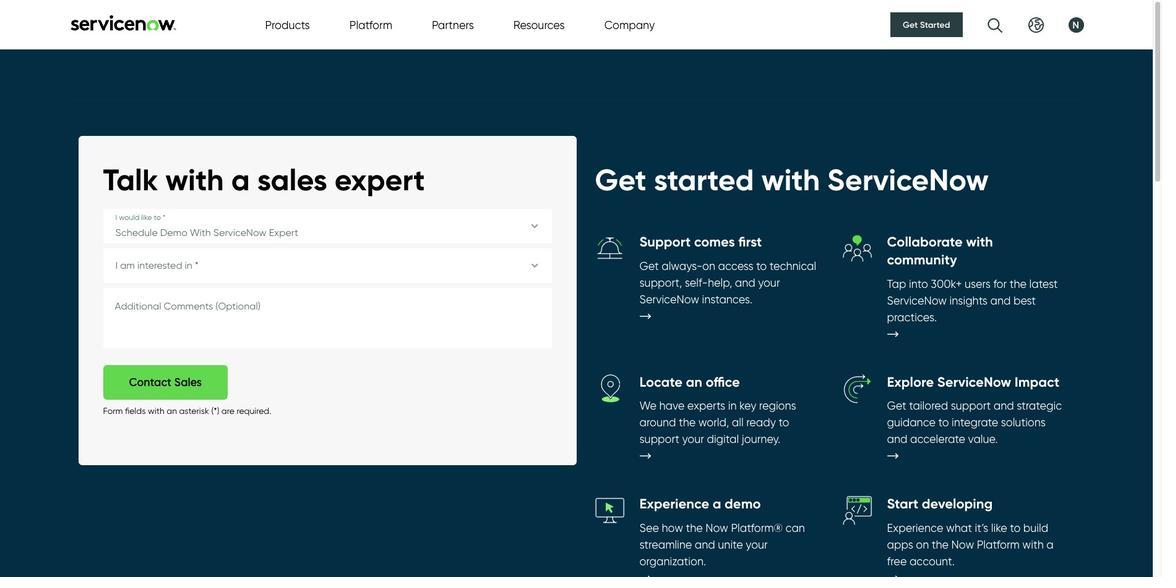 Task type: locate. For each thing, give the bounding box(es) containing it.
get inside get always-on access to technical support, self-help, and your servicenow instances.
[[639, 260, 659, 273]]

the right how
[[686, 522, 703, 535]]

support inside get tailored support and strategic guidance to integrate solutions and accelerate value.
[[951, 400, 991, 413]]

1 horizontal spatial now
[[951, 539, 974, 552]]

support,
[[639, 277, 682, 290]]

on inside experience what it's like to build apps on the now platform with a free account.
[[916, 539, 929, 552]]

talk
[[103, 161, 158, 199]]

now
[[706, 522, 728, 535], [951, 539, 974, 552]]

experience inside experience what it's like to build apps on the now platform with a free account.
[[887, 522, 943, 535]]

1 vertical spatial your
[[682, 433, 704, 446]]

the up "best"
[[1010, 278, 1027, 291]]

organization.
[[639, 555, 706, 568]]

form
[[103, 407, 123, 417]]

1 vertical spatial on
[[916, 539, 929, 552]]

see how the now platform® can streamline and unite your organization.
[[639, 522, 805, 568]]

and left unite
[[695, 539, 715, 552]]

0 vertical spatial experience
[[639, 496, 709, 513]]

your down platform®
[[746, 539, 768, 552]]

1 vertical spatial now
[[951, 539, 974, 552]]

free
[[887, 555, 907, 568]]

to
[[756, 260, 767, 273], [779, 417, 789, 430], [938, 417, 949, 430], [1010, 522, 1020, 535]]

to inside experience what it's like to build apps on the now platform with a free account.
[[1010, 522, 1020, 535]]

a down the build
[[1046, 539, 1054, 552]]

start developing
[[887, 496, 993, 513]]

get inside get tailored support and strategic guidance to integrate solutions and accelerate value.
[[887, 400, 906, 413]]

the up account.
[[932, 539, 949, 552]]

apps
[[887, 539, 913, 552]]

1 vertical spatial a
[[713, 496, 721, 513]]

1 horizontal spatial experience
[[887, 522, 943, 535]]

1 vertical spatial experience
[[887, 522, 943, 535]]

partners
[[432, 18, 474, 31]]

0 horizontal spatial support
[[639, 433, 679, 446]]

(*)
[[211, 407, 219, 417]]

2 vertical spatial a
[[1046, 539, 1054, 552]]

to right access
[[756, 260, 767, 273]]

to inside we have experts in key regions around the world, all ready to support your digital journey.
[[779, 417, 789, 430]]

a left demo
[[713, 496, 721, 513]]

partners button
[[432, 16, 474, 33]]

on up help,
[[702, 260, 715, 273]]

0 vertical spatial platform
[[349, 18, 392, 31]]

community
[[887, 252, 957, 269]]

required.
[[237, 407, 271, 417]]

get started link
[[890, 12, 962, 37]]

get
[[903, 19, 918, 30], [595, 161, 646, 199], [639, 260, 659, 273], [887, 400, 906, 413]]

on inside get always-on access to technical support, self-help, and your servicenow instances.
[[702, 260, 715, 273]]

what
[[946, 522, 972, 535]]

1 vertical spatial platform
[[977, 539, 1020, 552]]

to up 'accelerate'
[[938, 417, 949, 430]]

always-
[[662, 260, 702, 273]]

now down the what
[[951, 539, 974, 552]]

support up "integrate"
[[951, 400, 991, 413]]

and down the guidance
[[887, 433, 907, 446]]

2 horizontal spatial a
[[1046, 539, 1054, 552]]

we have experts in key regions around the world, all ready to support your digital journey.
[[639, 400, 796, 446]]

1 horizontal spatial on
[[916, 539, 929, 552]]

and for with
[[990, 294, 1011, 307]]

get started
[[903, 19, 950, 30]]

get inside get started link
[[903, 19, 918, 30]]

1 vertical spatial an
[[167, 407, 177, 417]]

contact
[[129, 376, 171, 390]]

on
[[702, 260, 715, 273], [916, 539, 929, 552]]

support
[[951, 400, 991, 413], [639, 433, 679, 446]]

collaborate with community
[[887, 234, 993, 269]]

now up unite
[[706, 522, 728, 535]]

0 horizontal spatial a
[[231, 161, 250, 199]]

0 horizontal spatial now
[[706, 522, 728, 535]]

talk with a sales expert
[[103, 161, 425, 199]]

0 horizontal spatial experience
[[639, 496, 709, 513]]

and inside tap into 300k+ users for the latest servicenow insights and best practices.
[[990, 294, 1011, 307]]

first
[[738, 234, 762, 251]]

0 vertical spatial your
[[758, 277, 780, 290]]

experience
[[639, 496, 709, 513], [887, 522, 943, 535]]

tailored
[[909, 400, 948, 413]]

ready
[[746, 417, 776, 430]]

value.
[[968, 433, 998, 446]]

to down regions
[[779, 417, 789, 430]]

digital
[[707, 433, 739, 446]]

get for get started
[[903, 19, 918, 30]]

experience up how
[[639, 496, 709, 513]]

1 vertical spatial support
[[639, 433, 679, 446]]

None text field
[[103, 289, 552, 349]]

1 horizontal spatial support
[[951, 400, 991, 413]]

expert
[[335, 161, 425, 199]]

the down have
[[679, 417, 696, 430]]

0 horizontal spatial an
[[167, 407, 177, 417]]

0 vertical spatial support
[[951, 400, 991, 413]]

sales
[[174, 376, 202, 390]]

your
[[758, 277, 780, 290], [682, 433, 704, 446], [746, 539, 768, 552]]

journey.
[[742, 433, 780, 446]]

accelerate
[[910, 433, 965, 446]]

0 vertical spatial an
[[686, 374, 702, 391]]

servicenow inside tap into 300k+ users for the latest servicenow insights and best practices.
[[887, 294, 947, 307]]

now inside see how the now platform® can streamline and unite your organization.
[[706, 522, 728, 535]]

it's
[[975, 522, 988, 535]]

key
[[739, 400, 756, 413]]

your down world,
[[682, 433, 704, 446]]

get for get started with servicenow
[[595, 161, 646, 199]]

and down for
[[990, 294, 1011, 307]]

impact
[[1015, 374, 1059, 391]]

to right like
[[1010, 522, 1020, 535]]

support
[[639, 234, 691, 251]]

and
[[735, 277, 755, 290], [990, 294, 1011, 307], [994, 400, 1014, 413], [887, 433, 907, 446], [695, 539, 715, 552]]

are
[[221, 407, 234, 417]]

in
[[728, 400, 737, 413]]

products button
[[265, 16, 310, 33]]

the
[[1010, 278, 1027, 291], [679, 417, 696, 430], [686, 522, 703, 535], [932, 539, 949, 552]]

an left asterisk on the bottom
[[167, 407, 177, 417]]

platform button
[[349, 16, 392, 33]]

support down around
[[639, 433, 679, 446]]

office
[[706, 374, 740, 391]]

0 vertical spatial on
[[702, 260, 715, 273]]

locate
[[639, 374, 682, 391]]

2 vertical spatial your
[[746, 539, 768, 552]]

your down technical
[[758, 277, 780, 290]]

a left sales on the left
[[231, 161, 250, 199]]

integrate
[[952, 417, 998, 430]]

started
[[654, 161, 754, 199]]

an
[[686, 374, 702, 391], [167, 407, 177, 417]]

servicenow
[[827, 161, 989, 199], [639, 293, 699, 306], [887, 294, 947, 307], [937, 374, 1011, 391]]

0 vertical spatial now
[[706, 522, 728, 535]]

1 horizontal spatial platform
[[977, 539, 1020, 552]]

your inside see how the now platform® can streamline and unite your organization.
[[746, 539, 768, 552]]

support inside we have experts in key regions around the world, all ready to support your digital journey.
[[639, 433, 679, 446]]

an up experts
[[686, 374, 702, 391]]

get tailored support and strategic guidance to integrate solutions and accelerate value.
[[887, 400, 1062, 446]]

and inside get always-on access to technical support, self-help, and your servicenow instances.
[[735, 277, 755, 290]]

practices.
[[887, 311, 937, 324]]

on up account.
[[916, 539, 929, 552]]

0 horizontal spatial platform
[[349, 18, 392, 31]]

servicenow inside get always-on access to technical support, self-help, and your servicenow instances.
[[639, 293, 699, 306]]

get started with servicenow
[[595, 161, 989, 199]]

have
[[659, 400, 684, 413]]

latest
[[1029, 278, 1058, 291]]

resources button
[[513, 16, 565, 33]]

now inside experience what it's like to build apps on the now platform with a free account.
[[951, 539, 974, 552]]

explore servicenow impact
[[887, 374, 1059, 391]]

with inside collaborate with community
[[966, 234, 993, 251]]

0 horizontal spatial on
[[702, 260, 715, 273]]

to inside get always-on access to technical support, self-help, and your servicenow instances.
[[756, 260, 767, 273]]

with inside experience what it's like to build apps on the now platform with a free account.
[[1022, 539, 1044, 552]]

experience up apps
[[887, 522, 943, 535]]

collaborate
[[887, 234, 963, 251]]

and down access
[[735, 277, 755, 290]]



Task type: vqa. For each thing, say whether or not it's contained in the screenshot.
Events
no



Task type: describe. For each thing, give the bounding box(es) containing it.
platform inside experience what it's like to build apps on the now platform with a free account.
[[977, 539, 1020, 552]]

contact sales button
[[103, 366, 228, 401]]

insights
[[950, 294, 988, 307]]

access
[[718, 260, 753, 273]]

company button
[[604, 16, 655, 33]]

a inside experience what it's like to build apps on the now platform with a free account.
[[1046, 539, 1054, 552]]

experience a demo
[[639, 496, 761, 513]]

technical
[[770, 260, 816, 273]]

support comes first
[[639, 234, 762, 251]]

users
[[965, 278, 991, 291]]

self-
[[685, 277, 708, 290]]

the inside tap into 300k+ users for the latest servicenow insights and best practices.
[[1010, 278, 1027, 291]]

servicenow image
[[69, 15, 177, 31]]

resources
[[513, 18, 565, 31]]

start
[[887, 496, 918, 513]]

solutions
[[1001, 417, 1046, 430]]

the inside see how the now platform® can streamline and unite your organization.
[[686, 522, 703, 535]]

platform®
[[731, 522, 783, 535]]

can
[[786, 522, 805, 535]]

comes
[[694, 234, 735, 251]]

sales
[[257, 161, 327, 199]]

tap into 300k+ users for the latest servicenow insights and best practices.
[[887, 278, 1058, 324]]

account.
[[909, 555, 955, 568]]

products
[[265, 18, 310, 31]]

the inside we have experts in key regions around the world, all ready to support your digital journey.
[[679, 417, 696, 430]]

explore
[[887, 374, 934, 391]]

strategic
[[1017, 400, 1062, 413]]

like
[[991, 522, 1007, 535]]

all
[[732, 417, 744, 430]]

your inside get always-on access to technical support, self-help, and your servicenow instances.
[[758, 277, 780, 290]]

company
[[604, 18, 655, 31]]

to inside get tailored support and strategic guidance to integrate solutions and accelerate value.
[[938, 417, 949, 430]]

how
[[662, 522, 683, 535]]

your inside we have experts in key regions around the world, all ready to support your digital journey.
[[682, 433, 704, 446]]

tap
[[887, 278, 906, 291]]

started
[[920, 19, 950, 30]]

locate an office
[[639, 374, 740, 391]]

form fields with an asterisk (*) are required.
[[103, 407, 271, 417]]

asterisk
[[179, 407, 209, 417]]

the inside experience what it's like to build apps on the now platform with a free account.
[[932, 539, 949, 552]]

instances.
[[702, 293, 752, 306]]

guidance
[[887, 417, 936, 430]]

1 horizontal spatial a
[[713, 496, 721, 513]]

see
[[639, 522, 659, 535]]

into
[[909, 278, 928, 291]]

1 horizontal spatial an
[[686, 374, 702, 391]]

and up solutions
[[994, 400, 1014, 413]]

and for servicenow
[[887, 433, 907, 446]]

experts
[[687, 400, 725, 413]]

around
[[639, 417, 676, 430]]

0 vertical spatial a
[[231, 161, 250, 199]]

regions
[[759, 400, 796, 413]]

get for get always-on access to technical support, self-help, and your servicenow instances.
[[639, 260, 659, 273]]

300k+
[[931, 278, 962, 291]]

world,
[[698, 417, 729, 430]]

demo
[[725, 496, 761, 513]]

developing
[[922, 496, 993, 513]]

help,
[[708, 277, 732, 290]]

experience what it's like to build apps on the now platform with a free account.
[[887, 522, 1054, 568]]

build
[[1023, 522, 1048, 535]]

select your country image
[[1028, 17, 1044, 32]]

unite
[[718, 539, 743, 552]]

get for get tailored support and strategic guidance to integrate solutions and accelerate value.
[[887, 400, 906, 413]]

and for comes
[[735, 277, 755, 290]]

contact sales
[[129, 376, 202, 390]]

streamline
[[639, 539, 692, 552]]

fields
[[125, 407, 146, 417]]

get always-on access to technical support, self-help, and your servicenow instances.
[[639, 260, 816, 306]]

experience for experience what it's like to build apps on the now platform with a free account.
[[887, 522, 943, 535]]

experience for experience a demo
[[639, 496, 709, 513]]

for
[[993, 278, 1007, 291]]

best
[[1013, 294, 1036, 307]]

and inside see how the now platform® can streamline and unite your organization.
[[695, 539, 715, 552]]

we
[[639, 400, 656, 413]]



